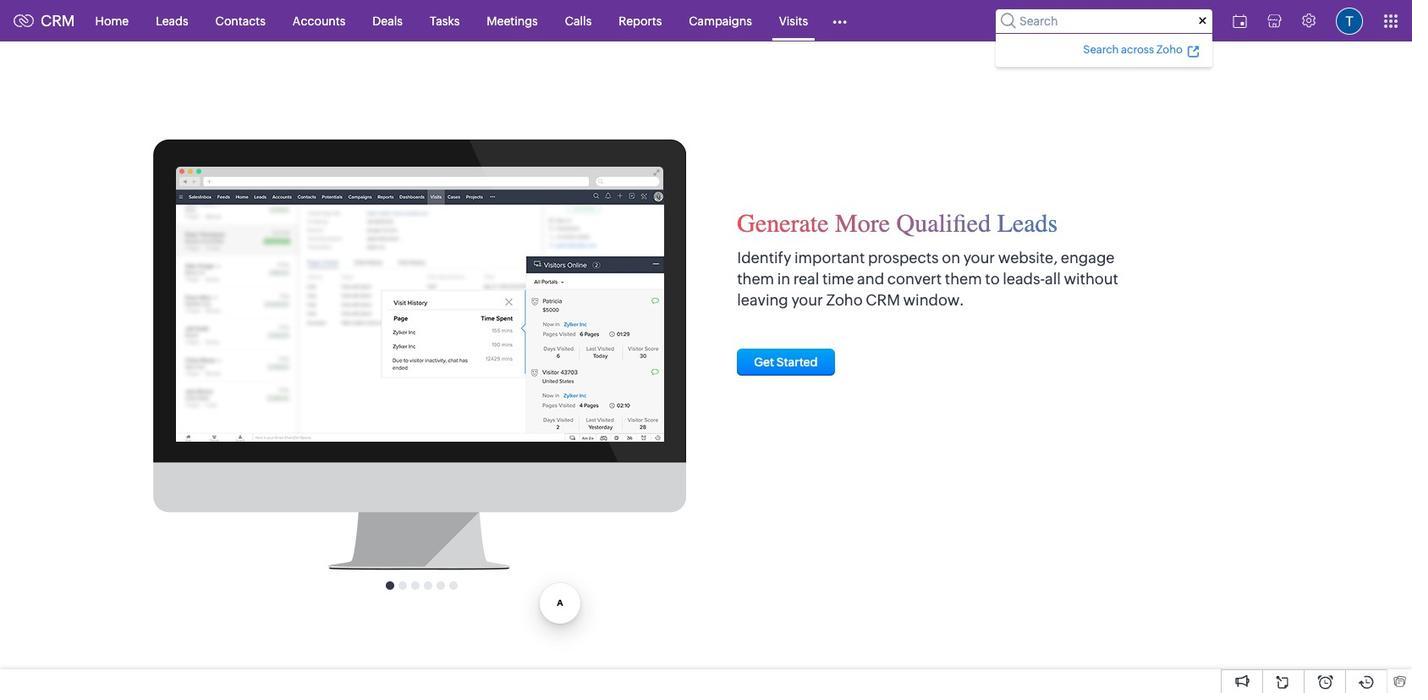 Task type: locate. For each thing, give the bounding box(es) containing it.
1 horizontal spatial zoho
[[1157, 43, 1183, 55]]

1 horizontal spatial them
[[945, 270, 982, 287]]

1 horizontal spatial crm
[[866, 291, 900, 309]]

campaigns
[[689, 14, 752, 28]]

on
[[942, 248, 960, 266]]

your up to
[[964, 248, 995, 266]]

them
[[737, 270, 774, 287], [945, 270, 982, 287]]

1 vertical spatial zoho
[[826, 291, 863, 309]]

2 them from the left
[[945, 270, 982, 287]]

search across zoho link
[[1081, 40, 1202, 58]]

create menu image
[[1181, 0, 1223, 41]]

crm left the home
[[41, 12, 75, 30]]

your
[[964, 248, 995, 266], [792, 291, 823, 309]]

reports link
[[605, 0, 675, 41]]

profile image
[[1336, 7, 1363, 34]]

search
[[1083, 43, 1119, 55]]

0 vertical spatial crm
[[41, 12, 75, 30]]

0 vertical spatial your
[[964, 248, 995, 266]]

zoho down time
[[826, 291, 863, 309]]

time
[[822, 270, 854, 287]]

prospects
[[868, 248, 939, 266]]

1 horizontal spatial leads
[[997, 208, 1058, 238]]

and
[[857, 270, 884, 287]]

leads-
[[1003, 270, 1045, 287]]

calendar image
[[1233, 14, 1247, 28]]

started
[[777, 355, 818, 369]]

1 vertical spatial leads
[[997, 208, 1058, 238]]

Search field
[[996, 9, 1213, 33]]

get
[[754, 355, 774, 369]]

to
[[985, 270, 1000, 287]]

generate
[[737, 208, 829, 238]]

them down on
[[945, 270, 982, 287]]

them up the leaving
[[737, 270, 774, 287]]

engage
[[1061, 248, 1115, 266]]

zoho right across on the right of page
[[1157, 43, 1183, 55]]

search across zoho
[[1083, 43, 1183, 55]]

0 horizontal spatial leads
[[156, 14, 188, 28]]

qualified
[[897, 208, 991, 238]]

1 vertical spatial your
[[792, 291, 823, 309]]

home
[[95, 14, 129, 28]]

1 horizontal spatial your
[[964, 248, 995, 266]]

more
[[835, 208, 890, 238]]

zoho
[[1157, 43, 1183, 55], [826, 291, 863, 309]]

meetings
[[487, 14, 538, 28]]

crm
[[41, 12, 75, 30], [866, 291, 900, 309]]

crm link
[[14, 12, 75, 30]]

your down real
[[792, 291, 823, 309]]

crm down "and"
[[866, 291, 900, 309]]

leads right home link
[[156, 14, 188, 28]]

0 vertical spatial leads
[[156, 14, 188, 28]]

window.
[[903, 291, 964, 309]]

1 vertical spatial crm
[[866, 291, 900, 309]]

tasks
[[430, 14, 460, 28]]

identify
[[737, 248, 791, 266]]

identify important prospects on your website, engage them in real time and convert them to leads-all without leaving your zoho crm window.
[[737, 248, 1119, 309]]

0 horizontal spatial crm
[[41, 12, 75, 30]]

0 horizontal spatial zoho
[[826, 291, 863, 309]]

leads up website,
[[997, 208, 1058, 238]]

deals link
[[359, 0, 416, 41]]

crm inside identify important prospects on your website, engage them in real time and convert them to leads-all without leaving your zoho crm window.
[[866, 291, 900, 309]]

reports
[[619, 14, 662, 28]]

meetings link
[[473, 0, 551, 41]]

0 horizontal spatial them
[[737, 270, 774, 287]]

zoho inside identify important prospects on your website, engage them in real time and convert them to leads-all without leaving your zoho crm window.
[[826, 291, 863, 309]]

leads
[[156, 14, 188, 28], [997, 208, 1058, 238]]

get started
[[754, 355, 818, 369]]



Task type: vqa. For each thing, say whether or not it's contained in the screenshot.
the Visits LINK on the top right of page
yes



Task type: describe. For each thing, give the bounding box(es) containing it.
home link
[[82, 0, 142, 41]]

calls
[[565, 14, 592, 28]]

convert
[[887, 270, 942, 287]]

profile element
[[1326, 0, 1373, 41]]

calls link
[[551, 0, 605, 41]]

Other Modules field
[[822, 7, 858, 34]]

visits link
[[766, 0, 822, 41]]

0 horizontal spatial your
[[792, 291, 823, 309]]

all
[[1045, 270, 1061, 287]]

accounts link
[[279, 0, 359, 41]]

1 them from the left
[[737, 270, 774, 287]]

across
[[1121, 43, 1154, 55]]

contacts
[[215, 14, 266, 28]]

campaigns link
[[675, 0, 766, 41]]

get started button
[[737, 349, 835, 376]]

leads link
[[142, 0, 202, 41]]

accounts
[[293, 14, 346, 28]]

important
[[795, 248, 865, 266]]

in
[[777, 270, 790, 287]]

real
[[794, 270, 819, 287]]

visits
[[779, 14, 808, 28]]

tasks link
[[416, 0, 473, 41]]

generate more qualified leads
[[737, 208, 1058, 238]]

deals
[[373, 14, 403, 28]]

contacts link
[[202, 0, 279, 41]]

leaving
[[737, 291, 788, 309]]

0 vertical spatial zoho
[[1157, 43, 1183, 55]]

website,
[[998, 248, 1058, 266]]

without
[[1064, 270, 1119, 287]]



